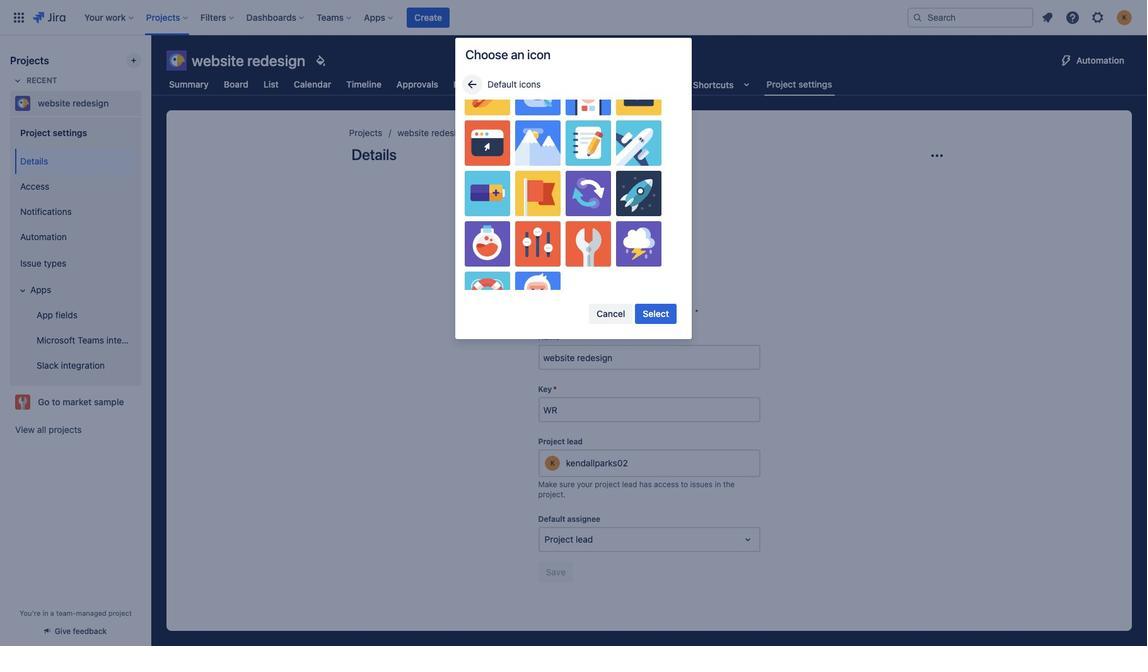 Task type: describe. For each thing, give the bounding box(es) containing it.
to inside make sure your project lead has access to issues in the project.
[[681, 480, 689, 490]]

1 vertical spatial an
[[653, 308, 662, 317]]

view all projects link
[[10, 419, 141, 442]]

1 horizontal spatial website redesign
[[192, 52, 306, 69]]

1 horizontal spatial details
[[352, 146, 397, 163]]

details link
[[15, 149, 136, 174]]

asterisk
[[664, 308, 692, 317]]

required fields are marked with an asterisk *
[[539, 308, 699, 317]]

lead inside make sure your project lead has access to issues in the project.
[[622, 480, 638, 490]]

marked
[[607, 308, 634, 317]]

forms link
[[451, 73, 482, 96]]

summary link
[[167, 73, 211, 96]]

kendallparks02
[[566, 458, 628, 469]]

1 vertical spatial website redesign link
[[398, 126, 467, 141]]

project settings for 'project settings' link
[[482, 127, 546, 138]]

group containing details
[[13, 145, 150, 382]]

key *
[[539, 385, 557, 394]]

app fields link
[[23, 303, 136, 328]]

automation inside 'group'
[[20, 231, 67, 242]]

create banner
[[0, 0, 1148, 35]]

go back image
[[465, 77, 480, 92]]

1 horizontal spatial redesign
[[247, 52, 306, 69]]

0 vertical spatial website redesign link
[[10, 91, 136, 116]]

cancel
[[597, 309, 626, 319]]

collapse recent projects image
[[10, 73, 25, 88]]

market
[[63, 397, 92, 408]]

automation image
[[1059, 53, 1075, 68]]

go to market sample link
[[10, 390, 136, 415]]

types
[[44, 258, 66, 269]]

app
[[37, 310, 53, 320]]

give
[[55, 627, 71, 637]]

automation inside button
[[1077, 55, 1125, 66]]

settings inside tab list
[[799, 79, 833, 89]]

give feedback button
[[37, 622, 114, 642]]

project inside make sure your project lead has access to issues in the project.
[[595, 480, 620, 490]]

projects
[[49, 425, 82, 435]]

0 vertical spatial project lead
[[539, 437, 583, 447]]

slack
[[37, 360, 59, 371]]

open image
[[740, 533, 756, 548]]

board
[[224, 79, 249, 90]]

calendar link
[[291, 73, 334, 96]]

your
[[577, 480, 593, 490]]

feedback
[[73, 627, 107, 637]]

the
[[724, 480, 735, 490]]

are
[[594, 308, 605, 317]]

default for default assignee
[[539, 515, 566, 524]]

app fields
[[37, 310, 78, 320]]

0 horizontal spatial project
[[109, 610, 132, 618]]

slack integration
[[37, 360, 105, 371]]

group containing project settings
[[13, 116, 150, 386]]

project inside 'group'
[[20, 127, 50, 138]]

create
[[415, 12, 442, 22]]

name
[[539, 333, 560, 342]]

2 vertical spatial lead
[[576, 534, 593, 545]]

you're
[[20, 610, 41, 618]]

2 horizontal spatial website redesign
[[398, 127, 467, 138]]

fields for required
[[572, 308, 592, 317]]

choose an icon
[[466, 47, 551, 62]]

select
[[643, 309, 669, 319]]

access link
[[15, 174, 136, 199]]

select button
[[636, 304, 677, 324]]

approvals link
[[394, 73, 441, 96]]

default assignee
[[539, 515, 601, 524]]

project avatar image
[[609, 181, 690, 262]]

project settings link
[[482, 126, 546, 141]]

key
[[539, 385, 552, 394]]

sure
[[560, 480, 575, 490]]

2 horizontal spatial redesign
[[432, 127, 467, 138]]

timeline
[[347, 79, 382, 90]]

projects link
[[349, 126, 383, 141]]

attachments
[[536, 79, 589, 90]]

board link
[[221, 73, 251, 96]]

managed
[[76, 610, 107, 618]]

select a default avatar option group
[[463, 70, 685, 322]]

issue types link
[[15, 250, 136, 278]]

group inside choose an icon dialog
[[589, 304, 677, 324]]

approvals
[[397, 79, 438, 90]]

view
[[15, 425, 35, 435]]

1 horizontal spatial projects
[[349, 127, 383, 138]]

teams
[[78, 335, 104, 346]]

access
[[20, 181, 49, 192]]

microsoft
[[37, 335, 75, 346]]

choose
[[466, 47, 508, 62]]

go to market sample
[[38, 397, 124, 408]]



Task type: locate. For each thing, give the bounding box(es) containing it.
fields right app
[[55, 310, 78, 320]]

1 horizontal spatial to
[[681, 480, 689, 490]]

lead up the kendallparks02
[[567, 437, 583, 447]]

default down project.
[[539, 515, 566, 524]]

expand image
[[15, 283, 30, 298]]

you're in a team-managed project
[[20, 610, 132, 618]]

to left issues
[[681, 480, 689, 490]]

1 vertical spatial website redesign
[[38, 98, 109, 109]]

list link
[[261, 73, 281, 96]]

fields for app
[[55, 310, 78, 320]]

assignee
[[568, 515, 601, 524]]

0 vertical spatial projects
[[10, 55, 49, 66]]

all
[[37, 425, 46, 435]]

0 horizontal spatial website
[[38, 98, 70, 109]]

redesign down forms link
[[432, 127, 467, 138]]

project
[[595, 480, 620, 490], [109, 610, 132, 618]]

0 horizontal spatial settings
[[53, 127, 87, 138]]

in
[[715, 480, 721, 490], [43, 610, 48, 618]]

None field
[[540, 347, 759, 369], [540, 399, 759, 422], [540, 347, 759, 369], [540, 399, 759, 422]]

0 vertical spatial an
[[511, 47, 525, 62]]

settings
[[799, 79, 833, 89], [53, 127, 87, 138], [513, 127, 546, 138]]

1 horizontal spatial automation
[[1077, 55, 1125, 66]]

redesign up details 'link'
[[73, 98, 109, 109]]

0 horizontal spatial to
[[52, 397, 60, 408]]

website redesign down the recent
[[38, 98, 109, 109]]

1 horizontal spatial website
[[192, 52, 244, 69]]

in left the on the bottom right of the page
[[715, 480, 721, 490]]

2 horizontal spatial *
[[695, 308, 699, 317]]

1 vertical spatial integration
[[61, 360, 105, 371]]

automation down notifications
[[20, 231, 67, 242]]

2 vertical spatial redesign
[[432, 127, 467, 138]]

fields
[[572, 308, 592, 317], [55, 310, 78, 320]]

recent
[[27, 76, 57, 85]]

0 horizontal spatial website redesign link
[[10, 91, 136, 116]]

project right "managed"
[[109, 610, 132, 618]]

1 horizontal spatial default
[[539, 515, 566, 524]]

1 vertical spatial projects
[[349, 127, 383, 138]]

details up 'access'
[[20, 156, 48, 166]]

0 vertical spatial default
[[488, 79, 517, 90]]

microsoft teams integration
[[37, 335, 150, 346]]

with
[[636, 308, 651, 317]]

0 horizontal spatial *
[[554, 385, 557, 394]]

2 horizontal spatial project settings
[[767, 79, 833, 89]]

calendar
[[294, 79, 331, 90]]

Search field
[[908, 7, 1034, 27]]

project lead down default assignee
[[545, 534, 593, 545]]

create button
[[407, 7, 450, 27]]

tab list
[[159, 73, 843, 96]]

2 horizontal spatial website
[[398, 127, 429, 138]]

0 vertical spatial *
[[695, 308, 699, 317]]

1 vertical spatial lead
[[622, 480, 638, 490]]

default icons
[[488, 79, 541, 90]]

settings for 'project settings' link
[[513, 127, 546, 138]]

required
[[539, 308, 570, 317]]

2 vertical spatial *
[[554, 385, 557, 394]]

fields inside 'group'
[[55, 310, 78, 320]]

0 vertical spatial lead
[[567, 437, 583, 447]]

integration
[[107, 335, 150, 346], [61, 360, 105, 371]]

list
[[264, 79, 279, 90]]

0 horizontal spatial fields
[[55, 310, 78, 320]]

0 vertical spatial project
[[595, 480, 620, 490]]

website
[[192, 52, 244, 69], [38, 98, 70, 109], [398, 127, 429, 138]]

1 vertical spatial redesign
[[73, 98, 109, 109]]

pages
[[495, 79, 520, 90]]

go
[[38, 397, 50, 408]]

tab list containing project settings
[[159, 73, 843, 96]]

1 horizontal spatial in
[[715, 480, 721, 490]]

1 horizontal spatial website redesign link
[[398, 126, 467, 141]]

0 horizontal spatial project settings
[[20, 127, 87, 138]]

1 horizontal spatial an
[[653, 308, 662, 317]]

name *
[[539, 333, 565, 342]]

sample
[[94, 397, 124, 408]]

website right projects link
[[398, 127, 429, 138]]

search image
[[913, 12, 923, 22]]

0 horizontal spatial automation
[[20, 231, 67, 242]]

access
[[654, 480, 679, 490]]

team-
[[56, 610, 76, 618]]

website down the recent
[[38, 98, 70, 109]]

an inside dialog
[[511, 47, 525, 62]]

project settings
[[767, 79, 833, 89], [20, 127, 87, 138], [482, 127, 546, 138]]

* right asterisk
[[695, 308, 699, 317]]

website redesign up "board"
[[192, 52, 306, 69]]

automation link
[[15, 225, 136, 250]]

make sure your project lead has access to issues in the project.
[[539, 480, 735, 500]]

automation
[[1077, 55, 1125, 66], [20, 231, 67, 242]]

default for default icons
[[488, 79, 517, 90]]

issues
[[691, 480, 713, 490]]

* for key *
[[554, 385, 557, 394]]

jira image
[[33, 10, 65, 25], [33, 10, 65, 25]]

an
[[511, 47, 525, 62], [653, 308, 662, 317]]

group containing cancel
[[589, 304, 677, 324]]

0 horizontal spatial projects
[[10, 55, 49, 66]]

1 vertical spatial website
[[38, 98, 70, 109]]

project lead
[[539, 437, 583, 447], [545, 534, 593, 545]]

to right go
[[52, 397, 60, 408]]

1 vertical spatial in
[[43, 610, 48, 618]]

issue types
[[20, 258, 66, 269]]

summary
[[169, 79, 209, 90]]

in inside make sure your project lead has access to issues in the project.
[[715, 480, 721, 490]]

0 vertical spatial automation
[[1077, 55, 1125, 66]]

a
[[50, 610, 54, 618]]

0 horizontal spatial details
[[20, 156, 48, 166]]

lead left has
[[622, 480, 638, 490]]

in left a
[[43, 610, 48, 618]]

*
[[695, 308, 699, 317], [561, 333, 565, 342], [554, 385, 557, 394]]

make
[[539, 480, 558, 490]]

automation button
[[1054, 50, 1133, 71]]

0 vertical spatial in
[[715, 480, 721, 490]]

default
[[488, 79, 517, 90], [539, 515, 566, 524]]

project lead up the kendallparks02
[[539, 437, 583, 447]]

give feedback
[[55, 627, 107, 637]]

an right with
[[653, 308, 662, 317]]

cancel button
[[589, 304, 633, 324]]

issue
[[20, 258, 41, 269]]

1 horizontal spatial *
[[561, 333, 565, 342]]

lead down the assignee
[[576, 534, 593, 545]]

0 vertical spatial to
[[52, 397, 60, 408]]

project inside 'project settings' link
[[482, 127, 511, 138]]

0 horizontal spatial in
[[43, 610, 48, 618]]

integration inside 'microsoft teams integration' "link"
[[107, 335, 150, 346]]

1 vertical spatial *
[[561, 333, 565, 342]]

2 horizontal spatial settings
[[799, 79, 833, 89]]

default left "icons"
[[488, 79, 517, 90]]

slack integration link
[[23, 353, 136, 379]]

project settings inside 'group'
[[20, 127, 87, 138]]

website redesign link down the approvals link
[[398, 126, 467, 141]]

view all projects
[[15, 425, 82, 435]]

apps button
[[15, 278, 136, 303]]

0 vertical spatial redesign
[[247, 52, 306, 69]]

project.
[[539, 490, 566, 500]]

notifications
[[20, 206, 72, 217]]

projects up the recent
[[10, 55, 49, 66]]

1 vertical spatial project lead
[[545, 534, 593, 545]]

1 horizontal spatial project settings
[[482, 127, 546, 138]]

2 vertical spatial website
[[398, 127, 429, 138]]

attachments link
[[533, 73, 591, 96]]

apps
[[30, 284, 51, 295]]

0 horizontal spatial default
[[488, 79, 517, 90]]

project
[[767, 79, 797, 89], [20, 127, 50, 138], [482, 127, 511, 138], [539, 437, 565, 447], [545, 534, 574, 545]]

timeline link
[[344, 73, 384, 96]]

has
[[640, 480, 652, 490]]

notifications link
[[15, 199, 136, 225]]

0 horizontal spatial an
[[511, 47, 525, 62]]

settings for 'group' containing project settings
[[53, 127, 87, 138]]

0 vertical spatial website
[[192, 52, 244, 69]]

automation right the automation image
[[1077, 55, 1125, 66]]

2 vertical spatial website redesign
[[398, 127, 467, 138]]

website redesign down the approvals link
[[398, 127, 467, 138]]

1 horizontal spatial fields
[[572, 308, 592, 317]]

1 vertical spatial automation
[[20, 231, 67, 242]]

1 vertical spatial project
[[109, 610, 132, 618]]

microsoft teams integration link
[[23, 328, 150, 353]]

integration inside slack integration link
[[61, 360, 105, 371]]

website up "board"
[[192, 52, 244, 69]]

1 horizontal spatial integration
[[107, 335, 150, 346]]

projects down timeline link
[[349, 127, 383, 138]]

* right key
[[554, 385, 557, 394]]

fields left the "are"
[[572, 308, 592, 317]]

choose an icon dialog
[[456, 38, 692, 340]]

default inside choose an icon dialog
[[488, 79, 517, 90]]

1 horizontal spatial settings
[[513, 127, 546, 138]]

project right your
[[595, 480, 620, 490]]

* for name *
[[561, 333, 565, 342]]

1 horizontal spatial project
[[595, 480, 620, 490]]

an left the "icon"
[[511, 47, 525, 62]]

redesign up list
[[247, 52, 306, 69]]

1 vertical spatial to
[[681, 480, 689, 490]]

details
[[352, 146, 397, 163], [20, 156, 48, 166]]

* right name
[[561, 333, 565, 342]]

group
[[13, 116, 150, 386], [13, 145, 150, 382], [589, 304, 677, 324]]

0 vertical spatial integration
[[107, 335, 150, 346]]

0 vertical spatial website redesign
[[192, 52, 306, 69]]

0 horizontal spatial redesign
[[73, 98, 109, 109]]

integration down 'microsoft teams integration' "link"
[[61, 360, 105, 371]]

website redesign link down the recent
[[10, 91, 136, 116]]

icons
[[519, 79, 541, 90]]

settings inside 'group'
[[53, 127, 87, 138]]

0 horizontal spatial integration
[[61, 360, 105, 371]]

details down projects link
[[352, 146, 397, 163]]

project settings for 'group' containing project settings
[[20, 127, 87, 138]]

pages link
[[492, 73, 523, 96]]

icon
[[528, 47, 551, 62]]

0 horizontal spatial website redesign
[[38, 98, 109, 109]]

1 vertical spatial default
[[539, 515, 566, 524]]

website redesign
[[192, 52, 306, 69], [38, 98, 109, 109], [398, 127, 467, 138]]

primary element
[[8, 0, 898, 35]]

forms
[[454, 79, 480, 90]]

integration right teams
[[107, 335, 150, 346]]

details inside 'link'
[[20, 156, 48, 166]]

project settings inside tab list
[[767, 79, 833, 89]]



Task type: vqa. For each thing, say whether or not it's contained in the screenshot.
top Standard
no



